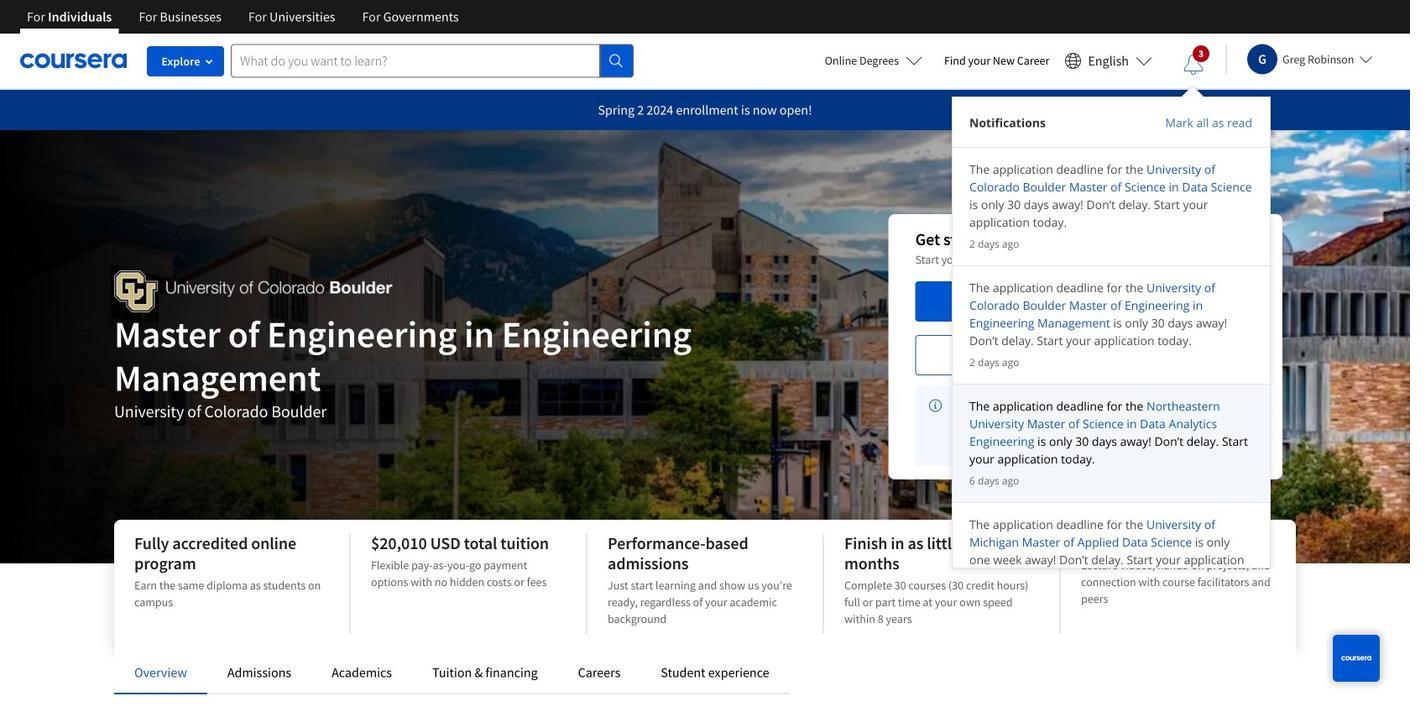 Task type: vqa. For each thing, say whether or not it's contained in the screenshot.
search field
yes



Task type: describe. For each thing, give the bounding box(es) containing it.
banner navigation
[[13, 0, 472, 34]]

university of colorado boulder logo image
[[114, 270, 393, 312]]

What do you want to learn? text field
[[231, 44, 600, 78]]



Task type: locate. For each thing, give the bounding box(es) containing it.
None search field
[[231, 44, 634, 78]]

coursera image
[[20, 47, 127, 74]]



